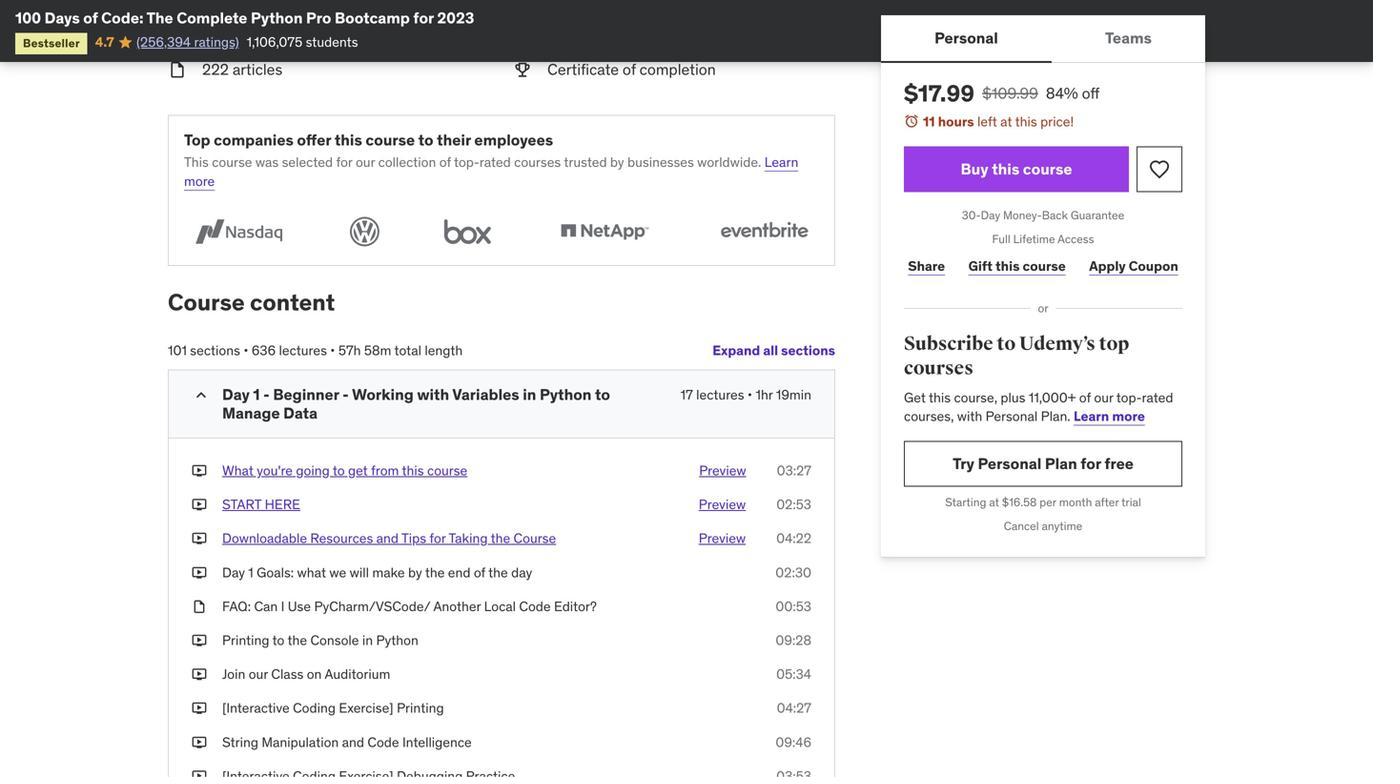 Task type: vqa. For each thing, say whether or not it's contained in the screenshot.
experience
no



Task type: locate. For each thing, give the bounding box(es) containing it.
more for subscribe to udemy's top courses
[[1113, 408, 1146, 425]]

1 horizontal spatial hours
[[939, 113, 975, 130]]

0 vertical spatial courses
[[514, 154, 561, 171]]

preview left 03:27
[[700, 462, 747, 479]]

preview for 03:27
[[700, 462, 747, 479]]

0 horizontal spatial course
[[168, 288, 245, 317]]

0 vertical spatial learn more link
[[184, 154, 799, 190]]

11,000+
[[1029, 389, 1077, 406]]

for left free
[[1081, 454, 1102, 474]]

1 vertical spatial top-
[[1117, 389, 1143, 406]]

our right join
[[249, 666, 268, 683]]

python right variables
[[540, 385, 592, 405]]

course
[[168, 288, 245, 317], [514, 530, 556, 547]]

code
[[519, 598, 551, 615], [368, 734, 399, 751]]

and inside downloadable resources and tips for taking the course button
[[377, 530, 399, 547]]

1 small image from the left
[[168, 59, 187, 81]]

more for top companies offer this course to their employees
[[184, 172, 215, 190]]

0 horizontal spatial •
[[244, 342, 249, 359]]

of
[[83, 8, 98, 28], [623, 60, 636, 79], [440, 154, 451, 171], [1080, 389, 1092, 406], [474, 564, 486, 581]]

small image left manage
[[192, 386, 211, 405]]

variables
[[453, 385, 520, 405]]

small image for 54 hours on-demand video
[[168, 1, 187, 23]]

course down the companies
[[212, 154, 252, 171]]

1 horizontal spatial rated
[[1143, 389, 1174, 406]]

1 vertical spatial lectures
[[697, 387, 745, 404]]

1 horizontal spatial top-
[[1117, 389, 1143, 406]]

1 vertical spatial learn more
[[1074, 408, 1146, 425]]

learn right worldwide.
[[765, 154, 799, 171]]

0 vertical spatial and
[[377, 530, 399, 547]]

1 horizontal spatial and
[[377, 530, 399, 547]]

learn more link for top companies offer this course to their employees
[[184, 154, 799, 190]]

to down i
[[273, 632, 285, 649]]

lectures right '17'
[[697, 387, 745, 404]]

the down use
[[288, 632, 307, 649]]

code right local
[[519, 598, 551, 615]]

1 horizontal spatial learn
[[1074, 408, 1110, 425]]

1 horizontal spatial course
[[514, 530, 556, 547]]

goals:
[[257, 564, 294, 581]]

demand
[[289, 2, 345, 21]]

1 vertical spatial printing
[[397, 700, 444, 717]]

free
[[1105, 454, 1134, 474]]

1 inside day 1 - beginner - working with variables in python to manage data
[[253, 385, 260, 405]]

0 vertical spatial xsmall image
[[192, 564, 207, 582]]

2 vertical spatial small image
[[192, 386, 211, 405]]

1 horizontal spatial printing
[[397, 700, 444, 717]]

and left tips
[[377, 530, 399, 547]]

printing up intelligence
[[397, 700, 444, 717]]

11
[[924, 113, 936, 130]]

day 1 - beginner - working with variables in python to manage data
[[222, 385, 611, 423]]

1 horizontal spatial our
[[356, 154, 375, 171]]

1 horizontal spatial courses
[[905, 357, 974, 380]]

0 vertical spatial hours
[[224, 2, 262, 21]]

nasdaq image
[[184, 214, 294, 250]]

and for code
[[342, 734, 365, 751]]

python down faq: can i use pycharm/vscode/ another local code editor?
[[376, 632, 419, 649]]

this up courses,
[[929, 389, 951, 406]]

preview left 04:22
[[699, 530, 746, 547]]

courses down employees on the top left
[[514, 154, 561, 171]]

learn more link up free
[[1074, 408, 1146, 425]]

hours right 11
[[939, 113, 975, 130]]

0 vertical spatial lectures
[[279, 342, 327, 359]]

worldwide.
[[698, 154, 762, 171]]

small image
[[168, 59, 187, 81], [513, 59, 532, 81]]

1 vertical spatial python
[[540, 385, 592, 405]]

0 horizontal spatial code
[[368, 734, 399, 751]]

2 small image from the left
[[513, 59, 532, 81]]

with inside get this course, plus 11,000+ of our top-rated courses, with personal plan.
[[958, 408, 983, 425]]

length
[[425, 342, 463, 359]]

our down top companies offer this course to their employees
[[356, 154, 375, 171]]

hours for 11
[[939, 113, 975, 130]]

4 xsmall image from the top
[[192, 666, 207, 684]]

what you're going to get from this course button
[[222, 462, 468, 481]]

1 horizontal spatial sections
[[782, 342, 836, 359]]

0 horizontal spatial printing
[[222, 632, 270, 649]]

1 vertical spatial learn more link
[[1074, 408, 1146, 425]]

101 sections • 636 lectures • 57h 58m total length
[[168, 342, 463, 359]]

2 vertical spatial personal
[[978, 454, 1042, 474]]

1 vertical spatial and
[[342, 734, 365, 751]]

by right trusted
[[611, 154, 625, 171]]

1 vertical spatial courses
[[905, 357, 974, 380]]

small image down the at top
[[168, 30, 187, 52]]

for left "2023"
[[414, 8, 434, 28]]

1 vertical spatial learn
[[1074, 408, 1110, 425]]

this left price!
[[1016, 113, 1038, 130]]

lectures
[[279, 342, 327, 359], [697, 387, 745, 404]]

course inside button
[[514, 530, 556, 547]]

hours up assignments
[[224, 2, 262, 21]]

1 horizontal spatial -
[[343, 385, 349, 405]]

1 vertical spatial hours
[[939, 113, 975, 130]]

subscribe
[[905, 332, 994, 356]]

0 vertical spatial more
[[184, 172, 215, 190]]

1,106,075
[[247, 33, 303, 50]]

with
[[417, 385, 450, 405], [958, 408, 983, 425]]

for inside button
[[430, 530, 446, 547]]

2 horizontal spatial •
[[748, 387, 753, 404]]

day for day 1 - beginner - working with variables in python to manage data
[[222, 385, 250, 405]]

learn more link down employees on the top left
[[184, 154, 799, 190]]

small image for 222 articles
[[168, 59, 187, 81]]

• left 1hr
[[748, 387, 753, 404]]

course right from
[[427, 462, 468, 479]]

by right make
[[408, 564, 422, 581]]

1 vertical spatial code
[[368, 734, 399, 751]]

content
[[250, 288, 335, 317]]

xsmall image
[[192, 462, 207, 481], [192, 496, 207, 515], [192, 530, 207, 548], [192, 666, 207, 684], [192, 700, 207, 718], [192, 734, 207, 752], [192, 767, 207, 778]]

buy
[[961, 159, 989, 179]]

1 vertical spatial day
[[222, 385, 250, 405]]

courses
[[514, 154, 561, 171], [905, 357, 974, 380]]

day left data
[[222, 385, 250, 405]]

0 vertical spatial day
[[981, 208, 1001, 223]]

small image down (256,394 ratings)
[[168, 59, 187, 81]]

[interactive
[[222, 700, 290, 717]]

0 vertical spatial by
[[611, 154, 625, 171]]

1 xsmall image from the top
[[192, 564, 207, 582]]

personal inside get this course, plus 11,000+ of our top-rated courses, with personal plan.
[[986, 408, 1038, 425]]

assignments
[[202, 31, 291, 50]]

resources
[[310, 530, 373, 547]]

0 vertical spatial learn more
[[184, 154, 799, 190]]

0 vertical spatial our
[[356, 154, 375, 171]]

for down top companies offer this course to their employees
[[336, 154, 353, 171]]

plan.
[[1042, 408, 1071, 425]]

84%
[[1047, 83, 1079, 103]]

5 xsmall image from the top
[[192, 700, 207, 718]]

sections
[[782, 342, 836, 359], [190, 342, 240, 359]]

lectures right "636"
[[279, 342, 327, 359]]

0 vertical spatial rated
[[480, 154, 511, 171]]

day up faq:
[[222, 564, 245, 581]]

1 horizontal spatial python
[[376, 632, 419, 649]]

course
[[366, 130, 415, 150], [212, 154, 252, 171], [1024, 159, 1073, 179], [1023, 257, 1067, 275], [427, 462, 468, 479]]

0 vertical spatial 1
[[253, 385, 260, 405]]

0 vertical spatial learn
[[765, 154, 799, 171]]

small image for assignments
[[168, 30, 187, 52]]

to left get
[[333, 462, 345, 479]]

employees
[[475, 130, 553, 150]]

python inside day 1 - beginner - working with variables in python to manage data
[[540, 385, 592, 405]]

tab list
[[882, 15, 1206, 63]]

1 vertical spatial with
[[958, 408, 983, 425]]

1 horizontal spatial small image
[[513, 59, 532, 81]]

17 lectures • 1hr 19min
[[681, 387, 812, 404]]

gift
[[969, 257, 993, 275]]

2 vertical spatial python
[[376, 632, 419, 649]]

1 vertical spatial in
[[362, 632, 373, 649]]

09:46
[[776, 734, 812, 751]]

0 horizontal spatial lectures
[[279, 342, 327, 359]]

0 vertical spatial in
[[523, 385, 537, 405]]

in right variables
[[523, 385, 537, 405]]

1 vertical spatial by
[[408, 564, 422, 581]]

0 horizontal spatial with
[[417, 385, 450, 405]]

expand all sections
[[713, 342, 836, 359]]

course down lifetime
[[1023, 257, 1067, 275]]

• left the 57h 58m
[[330, 342, 335, 359]]

days
[[45, 8, 80, 28]]

gift this course link
[[965, 247, 1071, 285]]

this
[[184, 154, 209, 171]]

preview for 02:53
[[699, 496, 746, 513]]

personal up "$16.58" on the right bottom of page
[[978, 454, 1042, 474]]

more
[[184, 172, 215, 190], [1113, 408, 1146, 425]]

personal up $17.99
[[935, 28, 999, 48]]

coupon
[[1129, 257, 1179, 275]]

more down this
[[184, 172, 215, 190]]

2 horizontal spatial python
[[540, 385, 592, 405]]

of right 11,000+
[[1080, 389, 1092, 406]]

0 horizontal spatial sections
[[190, 342, 240, 359]]

1 vertical spatial personal
[[986, 408, 1038, 425]]

tips
[[402, 530, 427, 547]]

with down course,
[[958, 408, 983, 425]]

course up day
[[514, 530, 556, 547]]

course up back at the top of the page
[[1024, 159, 1073, 179]]

learn more down employees on the top left
[[184, 154, 799, 190]]

to left '17'
[[595, 385, 611, 405]]

0 horizontal spatial more
[[184, 172, 215, 190]]

1 sections from the left
[[782, 342, 836, 359]]

0 horizontal spatial python
[[251, 8, 303, 28]]

day inside day 1 - beginner - working with variables in python to manage data
[[222, 385, 250, 405]]

at right left
[[1001, 113, 1013, 130]]

0 horizontal spatial learn more
[[184, 154, 799, 190]]

1 vertical spatial xsmall image
[[192, 598, 207, 616]]

small image left certificate
[[513, 59, 532, 81]]

manipulation
[[262, 734, 339, 751]]

hours for 54
[[224, 2, 262, 21]]

2 xsmall image from the top
[[192, 598, 207, 616]]

small image up (256,394 ratings)
[[168, 1, 187, 23]]

python
[[251, 8, 303, 28], [540, 385, 592, 405], [376, 632, 419, 649]]

1 horizontal spatial by
[[611, 154, 625, 171]]

1hr
[[756, 387, 773, 404]]

1 horizontal spatial learn more link
[[1074, 408, 1146, 425]]

1 horizontal spatial lectures
[[697, 387, 745, 404]]

2 vertical spatial xsmall image
[[192, 632, 207, 650]]

volkswagen image
[[344, 214, 386, 250]]

small image
[[168, 1, 187, 23], [168, 30, 187, 52], [192, 386, 211, 405]]

0 vertical spatial small image
[[168, 1, 187, 23]]

our
[[356, 154, 375, 171], [1095, 389, 1114, 406], [249, 666, 268, 683]]

day up full
[[981, 208, 1001, 223]]

• left "636"
[[244, 342, 249, 359]]

0 horizontal spatial small image
[[168, 59, 187, 81]]

off
[[1083, 83, 1100, 103]]

0 horizontal spatial and
[[342, 734, 365, 751]]

top companies offer this course to their employees
[[184, 130, 553, 150]]

our right 11,000+
[[1095, 389, 1114, 406]]

the left day
[[489, 564, 508, 581]]

2 vertical spatial preview
[[699, 530, 746, 547]]

this course was selected for our collection of top-rated courses trusted by businesses worldwide.
[[184, 154, 762, 171]]

more inside learn more
[[184, 172, 215, 190]]

courses down subscribe
[[905, 357, 974, 380]]

1 vertical spatial 1
[[248, 564, 254, 581]]

personal down plus
[[986, 408, 1038, 425]]

1 horizontal spatial learn more
[[1074, 408, 1146, 425]]

in right console
[[362, 632, 373, 649]]

2 horizontal spatial our
[[1095, 389, 1114, 406]]

0 horizontal spatial by
[[408, 564, 422, 581]]

xsmall image for faq: can i use pycharm/vscode/ another local code editor?
[[192, 598, 207, 616]]

code:
[[101, 8, 144, 28]]

in inside day 1 - beginner - working with variables in python to manage data
[[523, 385, 537, 405]]

course up '101'
[[168, 288, 245, 317]]

30-
[[963, 208, 981, 223]]

top- inside get this course, plus 11,000+ of our top-rated courses, with personal plan.
[[1117, 389, 1143, 406]]

0 horizontal spatial hours
[[224, 2, 262, 21]]

for right tips
[[430, 530, 446, 547]]

with down length
[[417, 385, 450, 405]]

this right gift
[[996, 257, 1020, 275]]

0 vertical spatial at
[[1001, 113, 1013, 130]]

pycharm/vscode/
[[314, 598, 431, 615]]

top- down their
[[454, 154, 480, 171]]

will
[[350, 564, 369, 581]]

0 vertical spatial preview
[[700, 462, 747, 479]]

learn more for top companies offer this course to their employees
[[184, 154, 799, 190]]

2 vertical spatial day
[[222, 564, 245, 581]]

try
[[953, 454, 975, 474]]

1 vertical spatial preview
[[699, 496, 746, 513]]

09:28
[[776, 632, 812, 649]]

0 vertical spatial printing
[[222, 632, 270, 649]]

to left udemy's
[[997, 332, 1016, 356]]

our inside get this course, plus 11,000+ of our top-rated courses, with personal plan.
[[1095, 389, 1114, 406]]

1 down "636"
[[253, 385, 260, 405]]

at left "$16.58" on the right bottom of page
[[990, 495, 1000, 510]]

preview
[[700, 462, 747, 479], [699, 496, 746, 513], [699, 530, 746, 547]]

for
[[414, 8, 434, 28], [336, 154, 353, 171], [1081, 454, 1102, 474], [430, 530, 446, 547]]

0 vertical spatial personal
[[935, 28, 999, 48]]

-
[[264, 385, 270, 405], [343, 385, 349, 405]]

1 vertical spatial rated
[[1143, 389, 1174, 406]]

the
[[147, 8, 173, 28]]

and down 'exercise]'
[[342, 734, 365, 751]]

python up 1,106,075
[[251, 8, 303, 28]]

sections right 'all' on the right top
[[782, 342, 836, 359]]

1 horizontal spatial with
[[958, 408, 983, 425]]

0 horizontal spatial at
[[990, 495, 1000, 510]]

05:34
[[777, 666, 812, 683]]

1 vertical spatial our
[[1095, 389, 1114, 406]]

learn right plan.
[[1074, 408, 1110, 425]]

0 horizontal spatial in
[[362, 632, 373, 649]]

tab list containing personal
[[882, 15, 1206, 63]]

apply coupon button
[[1086, 247, 1183, 285]]

what you're going to get from this course
[[222, 462, 468, 479]]

printing down faq:
[[222, 632, 270, 649]]

0 vertical spatial with
[[417, 385, 450, 405]]

top- down top
[[1117, 389, 1143, 406]]

1 vertical spatial at
[[990, 495, 1000, 510]]

and
[[377, 530, 399, 547], [342, 734, 365, 751]]

printing to the console in python
[[222, 632, 419, 649]]

learn inside learn more
[[765, 154, 799, 171]]

data
[[284, 403, 318, 423]]

0 horizontal spatial -
[[264, 385, 270, 405]]

xsmall image
[[192, 564, 207, 582], [192, 598, 207, 616], [192, 632, 207, 650]]

1 vertical spatial course
[[514, 530, 556, 547]]

- left data
[[264, 385, 270, 405]]

more up free
[[1113, 408, 1146, 425]]

at inside starting at $16.58 per month after trial cancel anytime
[[990, 495, 1000, 510]]

0 vertical spatial python
[[251, 8, 303, 28]]

cancel
[[1004, 519, 1040, 534]]

0 horizontal spatial learn more link
[[184, 154, 799, 190]]

the right taking
[[491, 530, 511, 547]]

3 xsmall image from the top
[[192, 530, 207, 548]]

in
[[523, 385, 537, 405], [362, 632, 373, 649]]

code down 'exercise]'
[[368, 734, 399, 751]]

3 xsmall image from the top
[[192, 632, 207, 650]]

to inside button
[[333, 462, 345, 479]]

1 left goals:
[[248, 564, 254, 581]]

students
[[306, 33, 358, 50]]

2 vertical spatial our
[[249, 666, 268, 683]]

1 vertical spatial small image
[[168, 30, 187, 52]]

1 vertical spatial more
[[1113, 408, 1146, 425]]

day
[[981, 208, 1001, 223], [222, 385, 250, 405], [222, 564, 245, 581]]

box image
[[436, 214, 500, 250]]

learn more link
[[184, 154, 799, 190], [1074, 408, 1146, 425]]

0 vertical spatial code
[[519, 598, 551, 615]]

day inside 30-day money-back guarantee full lifetime access
[[981, 208, 1001, 223]]

2023
[[437, 8, 475, 28]]

sections right '101'
[[190, 342, 240, 359]]

preview left 02:53
[[699, 496, 746, 513]]

month
[[1060, 495, 1093, 510]]

- left the "working"
[[343, 385, 349, 405]]

0 horizontal spatial our
[[249, 666, 268, 683]]

learn more up free
[[1074, 408, 1146, 425]]



Task type: describe. For each thing, give the bounding box(es) containing it.
all
[[764, 342, 779, 359]]

back
[[1043, 208, 1069, 223]]

6 xsmall image from the top
[[192, 734, 207, 752]]

this right from
[[402, 462, 424, 479]]

collection
[[378, 154, 436, 171]]

can
[[254, 598, 278, 615]]

day
[[512, 564, 533, 581]]

money-
[[1004, 208, 1043, 223]]

to inside subscribe to udemy's top courses
[[997, 332, 1016, 356]]

per
[[1040, 495, 1057, 510]]

1 horizontal spatial at
[[1001, 113, 1013, 130]]

the inside button
[[491, 530, 511, 547]]

sections inside dropdown button
[[782, 342, 836, 359]]

i
[[281, 598, 285, 615]]

small image for certificate of completion
[[513, 59, 532, 81]]

trusted
[[564, 154, 607, 171]]

get this course, plus 11,000+ of our top-rated courses, with personal plan.
[[905, 389, 1174, 425]]

1 for goals:
[[248, 564, 254, 581]]

bootcamp
[[335, 8, 410, 28]]

anytime
[[1042, 519, 1083, 534]]

or
[[1039, 301, 1049, 316]]

this inside get this course, plus 11,000+ of our top-rated courses, with personal plan.
[[929, 389, 951, 406]]

console
[[311, 632, 359, 649]]

learn for top companies offer this course to their employees
[[765, 154, 799, 171]]

downloadable resources and tips for taking the course button
[[222, 530, 556, 548]]

alarm image
[[905, 114, 920, 129]]

2 sections from the left
[[190, 342, 240, 359]]

share button
[[905, 247, 950, 285]]

companies
[[214, 130, 294, 150]]

what
[[222, 462, 254, 479]]

the left end in the bottom of the page
[[425, 564, 445, 581]]

course,
[[955, 389, 998, 406]]

price!
[[1041, 113, 1074, 130]]

get
[[905, 389, 926, 406]]

learn more link for subscribe to udemy's top courses
[[1074, 408, 1146, 425]]

03:27
[[777, 462, 812, 479]]

• for 17
[[748, 387, 753, 404]]

101
[[168, 342, 187, 359]]

this right buy
[[992, 159, 1020, 179]]

buy this course
[[961, 159, 1073, 179]]

we
[[330, 564, 347, 581]]

local
[[484, 598, 516, 615]]

top
[[1100, 332, 1130, 356]]

of inside get this course, plus 11,000+ of our top-rated courses, with personal plan.
[[1080, 389, 1092, 406]]

pro
[[306, 8, 331, 28]]

end
[[448, 564, 471, 581]]

of right end in the bottom of the page
[[474, 564, 486, 581]]

54
[[202, 2, 220, 21]]

try personal plan for free link
[[905, 441, 1183, 487]]

udemy's
[[1020, 332, 1096, 356]]

courses,
[[905, 408, 955, 425]]

downloadable resources and tips for taking the course
[[222, 530, 556, 547]]

• for 101
[[244, 342, 249, 359]]

54 hours on-demand video
[[202, 2, 386, 21]]

start
[[222, 496, 262, 513]]

learn more for subscribe to udemy's top courses
[[1074, 408, 1146, 425]]

on-
[[266, 2, 289, 21]]

(256,394
[[137, 33, 191, 50]]

xsmall image for printing to the console in python
[[192, 632, 207, 650]]

certificate of completion
[[548, 60, 716, 79]]

from
[[371, 462, 399, 479]]

full
[[993, 232, 1011, 247]]

0 vertical spatial course
[[168, 288, 245, 317]]

netapp image
[[550, 214, 660, 250]]

certificate
[[548, 60, 619, 79]]

top
[[184, 130, 210, 150]]

222
[[202, 60, 229, 79]]

total
[[395, 342, 422, 359]]

working
[[352, 385, 414, 405]]

string manipulation and code intelligence
[[222, 734, 472, 751]]

and for tips
[[377, 530, 399, 547]]

exercise]
[[339, 700, 394, 717]]

7 xsmall image from the top
[[192, 767, 207, 778]]

personal inside button
[[935, 28, 999, 48]]

courses inside subscribe to udemy's top courses
[[905, 357, 974, 380]]

start here
[[222, 496, 301, 513]]

join
[[222, 666, 246, 683]]

to inside day 1 - beginner - working with variables in python to manage data
[[595, 385, 611, 405]]

share
[[909, 257, 946, 275]]

learn for subscribe to udemy's top courses
[[1074, 408, 1110, 425]]

teams
[[1106, 28, 1153, 48]]

of right certificate
[[623, 60, 636, 79]]

0 vertical spatial top-
[[454, 154, 480, 171]]

their
[[437, 130, 471, 150]]

day for day 1 goals: what we will make by the end of the day
[[222, 564, 245, 581]]

here
[[265, 496, 301, 513]]

0 horizontal spatial rated
[[480, 154, 511, 171]]

left
[[978, 113, 998, 130]]

course up collection
[[366, 130, 415, 150]]

1 horizontal spatial code
[[519, 598, 551, 615]]

access
[[1058, 232, 1095, 247]]

teams button
[[1052, 15, 1206, 61]]

what
[[297, 564, 326, 581]]

04:22
[[777, 530, 812, 547]]

0 horizontal spatial courses
[[514, 154, 561, 171]]

of down their
[[440, 154, 451, 171]]

636
[[252, 342, 276, 359]]

1 for -
[[253, 385, 260, 405]]

on
[[307, 666, 322, 683]]

to left their
[[419, 130, 434, 150]]

2 xsmall image from the top
[[192, 496, 207, 515]]

course content
[[168, 288, 335, 317]]

2 - from the left
[[343, 385, 349, 405]]

19min
[[777, 387, 812, 404]]

wishlist image
[[1149, 158, 1172, 181]]

eventbrite image
[[710, 214, 820, 250]]

1 horizontal spatial •
[[330, 342, 335, 359]]

editor?
[[554, 598, 597, 615]]

selected
[[282, 154, 333, 171]]

taking
[[449, 530, 488, 547]]

xsmall image for day 1 goals: what we will make by the end of the day
[[192, 564, 207, 582]]

rated inside get this course, plus 11,000+ of our top-rated courses, with personal plan.
[[1143, 389, 1174, 406]]

bestseller
[[23, 36, 80, 50]]

of up 4.7
[[83, 8, 98, 28]]

try personal plan for free
[[953, 454, 1134, 474]]

after
[[1096, 495, 1120, 510]]

100 days of code: the complete python pro bootcamp for 2023
[[15, 8, 475, 28]]

04:27
[[777, 700, 812, 717]]

1 xsmall image from the top
[[192, 462, 207, 481]]

completion
[[640, 60, 716, 79]]

this right offer
[[335, 130, 362, 150]]

beginner
[[273, 385, 339, 405]]

with inside day 1 - beginner - working with variables in python to manage data
[[417, 385, 450, 405]]

1 - from the left
[[264, 385, 270, 405]]

articles
[[233, 60, 283, 79]]

$17.99 $109.99 84% off
[[905, 79, 1100, 108]]

trial
[[1122, 495, 1142, 510]]

starting at $16.58 per month after trial cancel anytime
[[946, 495, 1142, 534]]

gift this course
[[969, 257, 1067, 275]]



